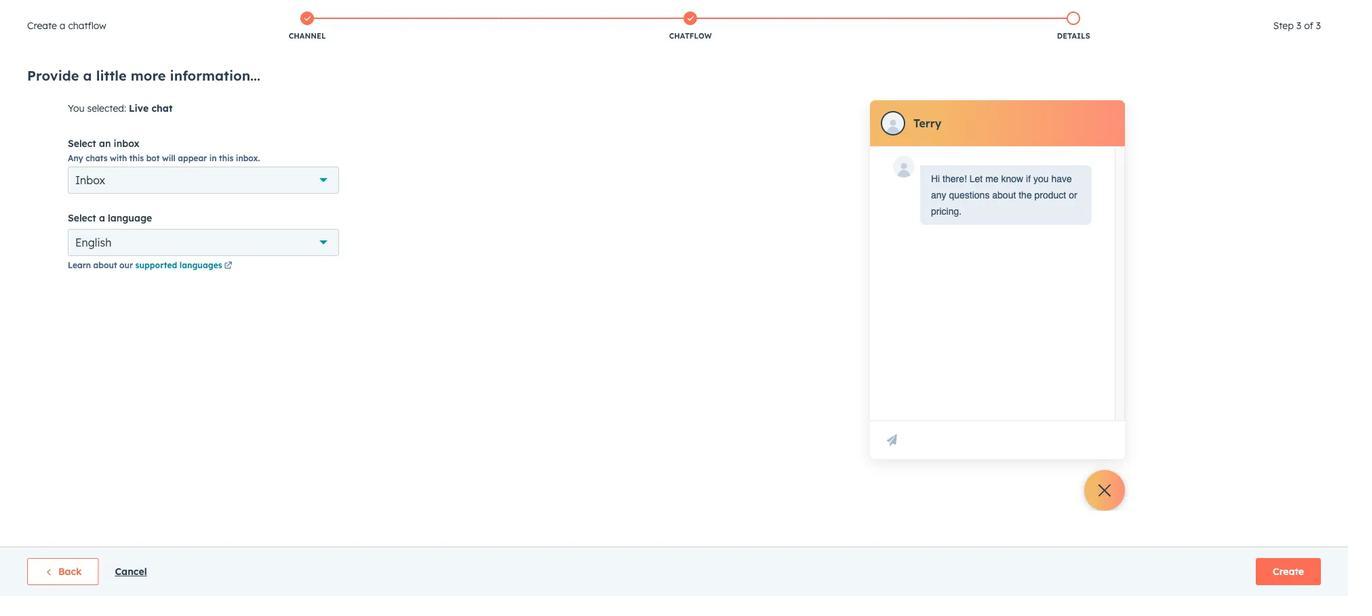 Task type: describe. For each thing, give the bounding box(es) containing it.
cancel
[[115, 566, 147, 578]]

little
[[96, 67, 127, 84]]

live
[[129, 102, 149, 114]]

details list item
[[882, 9, 1265, 44]]

back
[[58, 566, 82, 578]]

Search HubSpot search field
[[1158, 28, 1324, 52]]

inbox.
[[236, 153, 260, 163]]

english button
[[68, 229, 339, 256]]

languages
[[180, 260, 222, 270]]

you
[[1033, 174, 1049, 184]]

cancel button
[[115, 564, 147, 580]]

back button
[[27, 559, 99, 586]]

chatflow
[[68, 20, 106, 32]]

terry
[[913, 117, 942, 130]]

channel
[[289, 31, 326, 41]]

chatflow completed list item
[[499, 9, 882, 44]]

supported languages link
[[135, 260, 234, 272]]

our
[[119, 260, 133, 270]]

select for select an inbox any chats with this bot will appear in this inbox.
[[68, 138, 96, 150]]

inbox
[[114, 138, 139, 150]]

supported
[[135, 260, 177, 270]]

create for create a chatflow
[[27, 20, 57, 32]]

inbox button
[[68, 167, 339, 194]]

questions
[[949, 190, 990, 201]]

2 this from the left
[[219, 153, 234, 163]]

select for select a language
[[68, 212, 96, 224]]

chatflow
[[669, 31, 712, 41]]

more
[[131, 67, 166, 84]]

link opens in a new window image inside supported languages link
[[224, 262, 232, 270]]

an
[[99, 138, 111, 150]]

upgrade
[[1049, 6, 1087, 18]]

step
[[1273, 20, 1294, 32]]

2 3 from the left
[[1316, 20, 1321, 32]]

product
[[1035, 190, 1066, 201]]

select an inbox any chats with this bot will appear in this inbox.
[[68, 138, 260, 163]]

pricing.
[[931, 206, 962, 217]]



Task type: locate. For each thing, give the bounding box(es) containing it.
you
[[68, 102, 84, 114]]

1 horizontal spatial create
[[1273, 566, 1304, 578]]

2 horizontal spatial a
[[99, 212, 105, 224]]

this right "in"
[[219, 153, 234, 163]]

upgrade menu
[[1024, 0, 1332, 22]]

know
[[1001, 174, 1023, 184]]

about
[[992, 190, 1016, 201], [93, 260, 117, 270]]

information...
[[170, 67, 260, 84]]

1 vertical spatial create
[[1273, 566, 1304, 578]]

hi
[[931, 174, 940, 184]]

select inside select an inbox any chats with this bot will appear in this inbox.
[[68, 138, 96, 150]]

1 select from the top
[[68, 138, 96, 150]]

2 link opens in a new window image from the top
[[224, 262, 232, 270]]

1 horizontal spatial 3
[[1316, 20, 1321, 32]]

about down know
[[992, 190, 1016, 201]]

0 vertical spatial a
[[60, 20, 65, 32]]

0 horizontal spatial 3
[[1296, 20, 1302, 32]]

you selected: live chat
[[68, 102, 173, 114]]

select up english in the left top of the page
[[68, 212, 96, 224]]

1 vertical spatial about
[[93, 260, 117, 270]]

channel completed list item
[[116, 9, 499, 44]]

a up english in the left top of the page
[[99, 212, 105, 224]]

0 horizontal spatial a
[[60, 20, 65, 32]]

of
[[1304, 20, 1313, 32]]

provide
[[27, 67, 79, 84]]

a for little
[[83, 67, 92, 84]]

0 vertical spatial create
[[27, 20, 57, 32]]

list
[[116, 9, 1265, 44]]

bot
[[146, 153, 160, 163]]

3 right of
[[1316, 20, 1321, 32]]

the
[[1019, 190, 1032, 201]]

a left little
[[83, 67, 92, 84]]

about left our
[[93, 260, 117, 270]]

create a chatflow
[[27, 20, 106, 32]]

3 left of
[[1296, 20, 1302, 32]]

0 vertical spatial about
[[992, 190, 1016, 201]]

details
[[1057, 31, 1090, 41]]

2 vertical spatial a
[[99, 212, 105, 224]]

a for chatflow
[[60, 20, 65, 32]]

learn about our
[[68, 260, 135, 270]]

0 horizontal spatial about
[[93, 260, 117, 270]]

english
[[75, 236, 112, 250]]

create for create
[[1273, 566, 1304, 578]]

1 horizontal spatial this
[[219, 153, 234, 163]]

if
[[1026, 174, 1031, 184]]

agent says: hi there! let me know if you have any questions about the product or pricing. element
[[931, 171, 1081, 220]]

menu item
[[1227, 0, 1332, 22]]

there!
[[943, 174, 967, 184]]

inbox
[[75, 174, 105, 187]]

in
[[209, 153, 217, 163]]

0 horizontal spatial create
[[27, 20, 57, 32]]

chat
[[152, 102, 173, 114]]

step 3 of 3
[[1273, 20, 1321, 32]]

1 this from the left
[[129, 153, 144, 163]]

link opens in a new window image
[[224, 260, 232, 272], [224, 262, 232, 270]]

list containing channel
[[116, 9, 1265, 44]]

any
[[931, 190, 946, 201]]

about inside hi there! let me know if you have any questions about the product or pricing.
[[992, 190, 1016, 201]]

or
[[1069, 190, 1077, 201]]

1 horizontal spatial a
[[83, 67, 92, 84]]

select a language
[[68, 212, 152, 224]]

0 vertical spatial select
[[68, 138, 96, 150]]

create
[[27, 20, 57, 32], [1273, 566, 1304, 578]]

a
[[60, 20, 65, 32], [83, 67, 92, 84], [99, 212, 105, 224]]

this
[[129, 153, 144, 163], [219, 153, 234, 163]]

1 horizontal spatial about
[[992, 190, 1016, 201]]

selected:
[[87, 102, 126, 114]]

select
[[68, 138, 96, 150], [68, 212, 96, 224]]

a left chatflow
[[60, 20, 65, 32]]

1 3 from the left
[[1296, 20, 1302, 32]]

2 select from the top
[[68, 212, 96, 224]]

0 horizontal spatial this
[[129, 153, 144, 163]]

language
[[108, 212, 152, 224]]

1 vertical spatial select
[[68, 212, 96, 224]]

this left bot
[[129, 153, 144, 163]]

will
[[162, 153, 175, 163]]

1 vertical spatial a
[[83, 67, 92, 84]]

appear
[[178, 153, 207, 163]]

1 link opens in a new window image from the top
[[224, 260, 232, 272]]

3
[[1296, 20, 1302, 32], [1316, 20, 1321, 32]]

provide a little more information...
[[27, 67, 260, 84]]

create button
[[1256, 559, 1321, 586]]

any
[[68, 153, 83, 163]]

hi there! let me know if you have any questions about the product or pricing.
[[931, 174, 1077, 217]]

create inside button
[[1273, 566, 1304, 578]]

with
[[110, 153, 127, 163]]

me
[[985, 174, 999, 184]]

let
[[970, 174, 983, 184]]

have
[[1051, 174, 1072, 184]]

supported languages
[[135, 260, 222, 270]]

select up any
[[68, 138, 96, 150]]

a for language
[[99, 212, 105, 224]]

upgrade image
[[1034, 6, 1046, 18]]

chats
[[86, 153, 107, 163]]

learn
[[68, 260, 91, 270]]



Task type: vqa. For each thing, say whether or not it's contained in the screenshot.
ABOUT
yes



